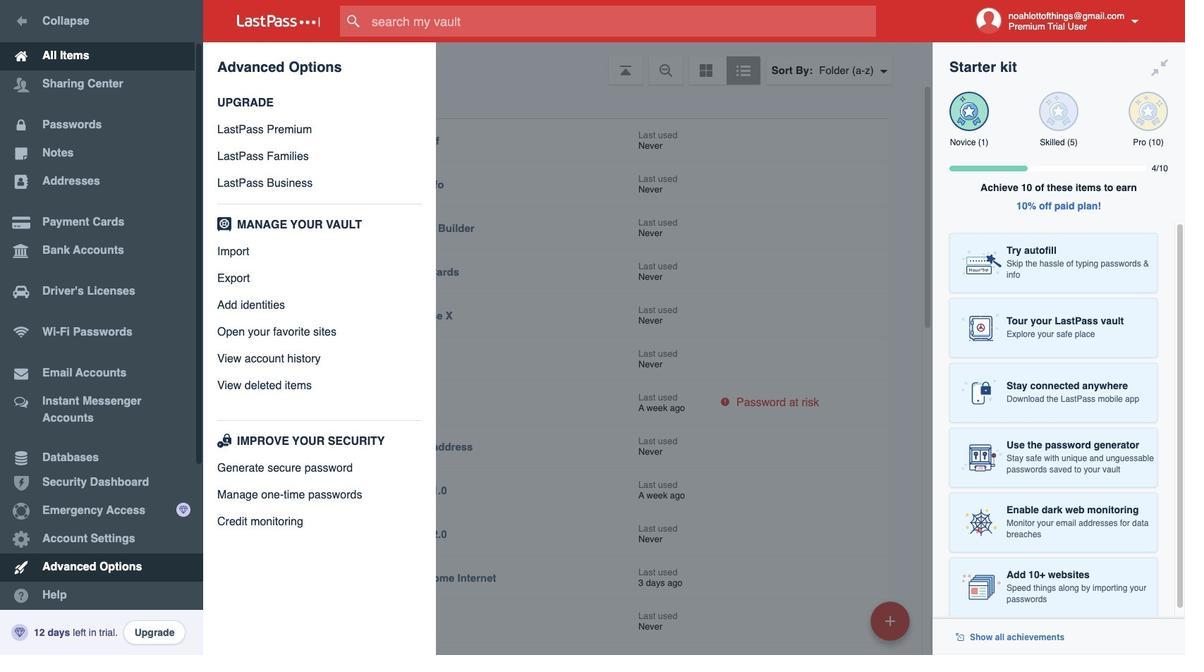 Task type: locate. For each thing, give the bounding box(es) containing it.
vault options navigation
[[203, 42, 933, 85]]

search my vault text field
[[340, 6, 904, 37]]

lastpass image
[[237, 15, 320, 28]]

Search search field
[[340, 6, 904, 37]]

new item navigation
[[866, 598, 919, 656]]



Task type: vqa. For each thing, say whether or not it's contained in the screenshot.
search my vault TEXT BOX
yes



Task type: describe. For each thing, give the bounding box(es) containing it.
main navigation navigation
[[0, 0, 203, 656]]

improve your security image
[[215, 434, 234, 448]]

manage your vault image
[[215, 217, 234, 231]]

new item image
[[886, 616, 895, 626]]



